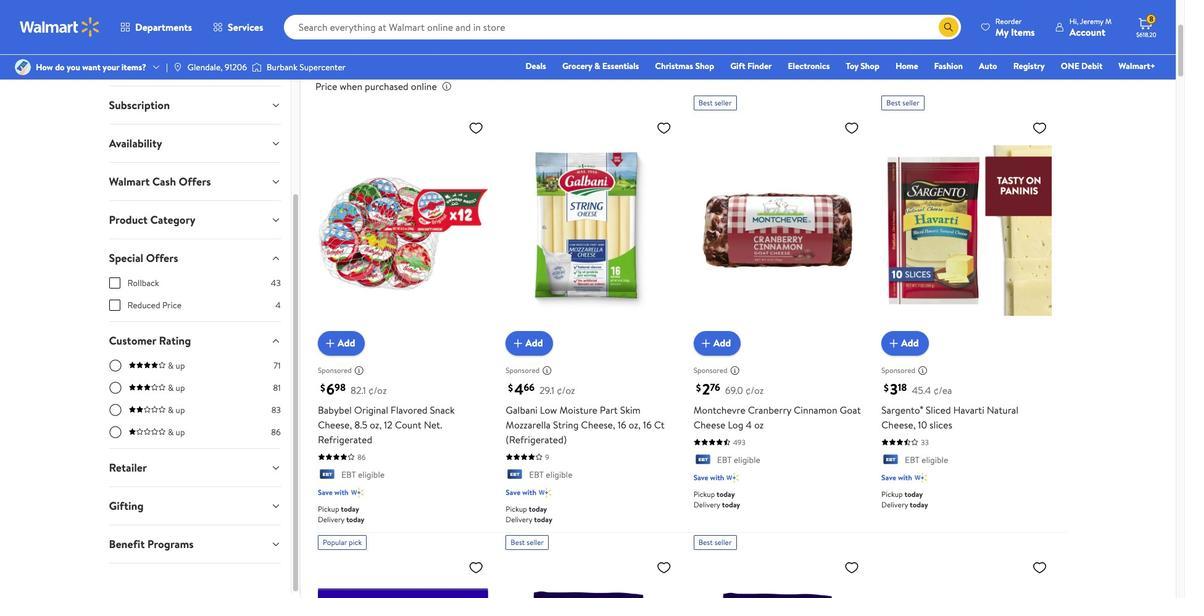 Task type: vqa. For each thing, say whether or not it's contained in the screenshot.
the top String
yes



Task type: describe. For each thing, give the bounding box(es) containing it.
sliced cheese link
[[331, 0, 396, 19]]

customer rating
[[109, 333, 191, 349]]

christmas shop link
[[650, 59, 720, 73]]

crumbled & parm cheese
[[854, 0, 910, 19]]

kit
[[1115, 5, 1127, 19]]

babybel
[[318, 404, 352, 417]]

net.
[[424, 418, 442, 432]]

sponsored for 4 ad disclaimer and feedback for ingridsponsoredproducts icon
[[506, 366, 540, 376]]

ebt for 4
[[529, 469, 544, 481]]

82.1
[[351, 384, 366, 397]]

how
[[36, 61, 53, 73]]

special offers button
[[99, 240, 291, 277]]

gift finder link
[[725, 59, 778, 73]]

cottage & ricotta cheese
[[490, 0, 534, 28]]

cheese inside the $ 2 76 69.0 ¢/oz montchevre cranberry cinnamon goat cheese log 4 oz
[[694, 418, 726, 432]]

montchevre cranberry cinnamon goat cheese log 4 oz image
[[694, 116, 865, 346]]

pickup for 2
[[694, 490, 715, 500]]

benefit programs
[[109, 537, 194, 553]]

hi, jeremy m account
[[1070, 16, 1112, 39]]

sliced inside sliced cheese
[[351, 0, 376, 9]]

save for 2
[[694, 473, 709, 483]]

your
[[103, 61, 119, 73]]

add for 2 add to cart image
[[714, 337, 731, 350]]

walmart+ link
[[1114, 59, 1162, 73]]

sliced inside the $ 3 18 45.4 ¢/ea sargento® sliced havarti natural cheese, 10 slices
[[926, 404, 951, 417]]

12
[[384, 418, 393, 432]]

departments button
[[110, 12, 203, 42]]

save for 6
[[318, 488, 333, 498]]

add to favorites list, sargento® sliced havarti natural cheese, 10 slices image
[[1033, 120, 1048, 136]]

$ 3 18 45.4 ¢/ea sargento® sliced havarti natural cheese, 10 slices
[[882, 379, 1019, 432]]

sponsored for ad disclaimer and feedback for ingridsponsoredproducts image
[[694, 366, 728, 376]]

eligible for 4
[[546, 469, 573, 481]]

493
[[733, 438, 746, 448]]

cheese, for 3
[[882, 418, 916, 432]]

$ for 4
[[508, 382, 513, 395]]

$ for 3
[[884, 382, 889, 395]]

customer rating option group
[[109, 360, 281, 449]]

great value singles american pasteurized prepared cheese product, 16 oz, 24 count image
[[882, 556, 1053, 599]]

29.1
[[540, 384, 555, 397]]

& up for 71
[[168, 360, 185, 372]]

skim
[[620, 404, 641, 417]]

mozzarella
[[506, 418, 551, 432]]

up for 81
[[176, 382, 185, 395]]

burbank
[[267, 61, 298, 73]]

cheese inside the cottage & ricotta cheese
[[496, 15, 528, 28]]

add to favorites list, babybel original flavored snack cheese, 8.5 oz, 12 count net. refrigerated image
[[469, 120, 484, 136]]

ebt eligible for 4
[[529, 469, 573, 481]]

special offers
[[109, 251, 178, 266]]

3 out of 5 stars and up, 81 items radio
[[109, 382, 121, 395]]

ready to melt cheese
[[929, 0, 983, 19]]

fashion link
[[929, 59, 969, 73]]

one
[[1061, 60, 1080, 72]]

with for 3
[[898, 473, 913, 483]]

shop for christmas shop
[[696, 60, 715, 72]]

18
[[898, 381, 907, 395]]

(1000+)
[[442, 56, 476, 70]]

cream cheese & spreads
[[417, 0, 458, 28]]

reduced
[[128, 299, 160, 312]]

pickup for 6
[[318, 504, 339, 515]]

4 inside $ 4 66 29.1 ¢/oz galbani low moisture part skim mozzarella string cheese, 16 oz, 16 ct (refrigerated)
[[515, 379, 524, 400]]

pickup for 4
[[506, 504, 527, 515]]

flavored
[[391, 404, 428, 417]]

pickup today delivery today for 2
[[694, 490, 741, 511]]

2 out of 5 stars and up, 83 items radio
[[109, 404, 121, 417]]

33
[[921, 438, 929, 448]]

grocery & essentials link
[[557, 59, 645, 73]]

ebt for 3
[[905, 454, 920, 467]]

great value finely shredded low-moisture part-skim mozzarella cheese, 8 oz image
[[694, 556, 865, 599]]

add to cart image for 4
[[511, 336, 526, 351]]

8 $618.20
[[1137, 14, 1157, 39]]

Search search field
[[284, 15, 961, 40]]

subscription button
[[99, 86, 291, 124]]

4 inside special offers group
[[276, 299, 281, 312]]

rating
[[159, 333, 191, 349]]

¢/ea
[[934, 384, 953, 397]]

melt
[[929, 5, 949, 19]]

jeremy
[[1081, 16, 1104, 26]]

natural
[[987, 404, 1019, 417]]

how do you want your items?
[[36, 61, 146, 73]]

ebt image for 2
[[694, 455, 712, 467]]

add to cart image for 3
[[887, 336, 902, 351]]

sliced inside deli sliced cheese
[[805, 0, 830, 9]]

cheese, inside $ 4 66 29.1 ¢/oz galbani low moisture part skim mozzarella string cheese, 16 oz, 16 ct (refrigerated)
[[581, 418, 616, 432]]

product category
[[109, 212, 195, 228]]

slices
[[930, 418, 953, 432]]

specialty
[[715, 0, 753, 9]]

rollback
[[128, 277, 159, 290]]

pickup today delivery today for 3
[[882, 490, 929, 511]]

cheese inside the cheese making kit
[[1088, 0, 1120, 9]]

add to favorites list, galbani low moisture part skim mozzarella string cheese, 16 oz, 16 ct (refrigerated) image
[[657, 120, 672, 136]]

ebt image
[[506, 470, 524, 482]]

save with for 2
[[694, 473, 725, 483]]

electronics
[[788, 60, 830, 72]]

4 out of 5 stars and up, 71 items radio
[[109, 360, 121, 372]]

add to cart image for 2
[[699, 336, 714, 351]]

43
[[271, 277, 281, 290]]

legal information image
[[442, 82, 452, 91]]

hi,
[[1070, 16, 1079, 26]]

cheese inside ready to melt cheese
[[951, 5, 983, 19]]

supercenter
[[300, 61, 346, 73]]

galbani low moisture part skim mozzarella string cheese, 16 oz, 16 ct (refrigerated) image
[[506, 116, 677, 346]]

home
[[896, 60, 919, 72]]

1 out of 5 stars and up, 86 items radio
[[109, 427, 121, 439]]

2
[[702, 379, 710, 400]]

christmas
[[655, 60, 693, 72]]

0 vertical spatial offers
[[179, 174, 211, 190]]

ebt eligible for 2
[[717, 454, 761, 467]]

add to favorites list, great value finely shredded colby jack cheese, 8 oz image
[[657, 561, 672, 576]]

eligible for 2
[[734, 454, 761, 467]]

cash
[[152, 174, 176, 190]]

cube & string cheese link
[[554, 0, 618, 29]]

speed
[[109, 59, 139, 75]]

& inside the cottage & ricotta cheese
[[527, 0, 534, 9]]

66
[[524, 381, 535, 395]]

popular pick
[[323, 538, 362, 548]]

oz, inside $ 4 66 29.1 ¢/oz galbani low moisture part skim mozzarella string cheese, 16 oz, 16 ct (refrigerated)
[[629, 418, 641, 432]]

up for 86
[[176, 427, 185, 439]]

price when purchased online
[[315, 80, 437, 93]]

pickup for 3
[[882, 490, 903, 500]]

product
[[109, 212, 148, 228]]

items
[[1011, 25, 1035, 39]]

crumbled
[[856, 0, 899, 9]]

in
[[358, 54, 368, 70]]

delivery for 6
[[318, 515, 345, 525]]

cheese in dairy & eggs (1000+)
[[315, 54, 476, 70]]

up for 83
[[176, 404, 185, 417]]

& up for 83
[[168, 404, 185, 417]]

specialty cheese
[[715, 0, 753, 19]]

special offers tab
[[99, 240, 291, 277]]

grocery & essentials
[[562, 60, 639, 72]]

71
[[274, 360, 281, 372]]

shredded cheese link
[[257, 0, 321, 19]]

add to cart image for 6
[[323, 336, 338, 351]]

ebt for 6
[[341, 469, 356, 481]]

walmart
[[109, 174, 150, 190]]

1 16 from the left
[[618, 418, 627, 432]]

programs
[[147, 537, 194, 553]]

electronics link
[[783, 59, 836, 73]]

¢/oz for 4
[[557, 384, 575, 397]]

low
[[540, 404, 557, 417]]

add button for galbani low moisture part skim mozzarella string cheese, 16 oz, 16 ct (refrigerated) image
[[506, 331, 553, 356]]

save for 4
[[506, 488, 521, 498]]

services
[[228, 20, 263, 34]]

& up for 86
[[168, 427, 185, 439]]

availability tab
[[99, 125, 291, 162]]

3
[[890, 379, 898, 400]]

customer rating tab
[[99, 322, 291, 360]]

with for 4
[[523, 488, 537, 498]]

popular
[[323, 538, 347, 548]]

my
[[996, 25, 1009, 39]]

parm
[[854, 5, 876, 19]]

sliced cheese
[[347, 0, 379, 19]]

add to favorites list, montchevre cranberry cinnamon goat cheese log 4 oz image
[[845, 120, 860, 136]]

shredded
[[269, 0, 310, 9]]

add for add to cart icon associated with 4
[[526, 337, 543, 350]]

refrigerated
[[318, 433, 372, 447]]

eligible for 6
[[358, 469, 385, 481]]

part
[[600, 404, 618, 417]]

cheese inside shredded cheese
[[273, 5, 305, 19]]

$ for 2
[[696, 382, 701, 395]]

 image for how do you want your items?
[[15, 59, 31, 75]]



Task type: locate. For each thing, give the bounding box(es) containing it.
sargento® sliced havarti natural cheese, 10 slices image
[[882, 116, 1053, 346]]

0 horizontal spatial 16
[[618, 418, 627, 432]]

0 vertical spatial walmart plus image
[[915, 472, 927, 485]]

ebt eligible down the 33
[[905, 454, 949, 467]]

0 horizontal spatial cheese,
[[318, 418, 352, 432]]

retailer button
[[99, 450, 291, 487]]

1 oz, from the left
[[370, 418, 382, 432]]

1 add button from the left
[[318, 331, 365, 356]]

cheese making kit
[[1082, 0, 1127, 19]]

dairy
[[1008, 0, 1031, 9], [371, 54, 399, 70]]

ebt eligible down 9
[[529, 469, 573, 481]]

2 add from the left
[[526, 337, 543, 350]]

eligible down refrigerated
[[358, 469, 385, 481]]

with for 2
[[710, 473, 725, 483]]

spreads
[[421, 15, 454, 28]]

ready
[[937, 0, 964, 9]]

3 $ from the left
[[696, 382, 701, 395]]

1 add to cart image from the left
[[323, 336, 338, 351]]

add to favorites list, great value finely shredded low-moisture part-skim mozzarella cheese, 8 oz image
[[845, 561, 860, 576]]

¢/oz right the 29.1
[[557, 384, 575, 397]]

¢/oz inside $ 6 98 82.1 ¢/oz babybel original flavored snack cheese, 8.5 oz, 12 count net. refrigerated
[[369, 384, 387, 397]]

1 vertical spatial 86
[[357, 452, 366, 463]]

ebt down 10
[[905, 454, 920, 467]]

$ inside the $ 3 18 45.4 ¢/ea sargento® sliced havarti natural cheese, 10 slices
[[884, 382, 889, 395]]

cheese, inside $ 6 98 82.1 ¢/oz babybel original flavored snack cheese, 8.5 oz, 12 count net. refrigerated
[[318, 418, 352, 432]]

 image left how
[[15, 59, 31, 75]]

¢/oz for 6
[[369, 384, 387, 397]]

4 add from the left
[[902, 337, 919, 350]]

shop right christmas
[[696, 60, 715, 72]]

2 ¢/oz from the left
[[557, 384, 575, 397]]

1 horizontal spatial 16
[[643, 418, 652, 432]]

snack
[[430, 404, 455, 417]]

services button
[[203, 12, 274, 42]]

deli sliced cheese
[[786, 0, 830, 19]]

cheese, down sargento®
[[882, 418, 916, 432]]

Walmart Site-Wide search field
[[284, 15, 961, 40]]

walmart image
[[20, 17, 100, 37]]

eligible down 493
[[734, 454, 761, 467]]

cheese, down babybel
[[318, 418, 352, 432]]

cheese inside cream cheese & spreads
[[417, 5, 449, 19]]

0 horizontal spatial 86
[[271, 427, 281, 439]]

ad disclaimer and feedback for ingridsponsoredproducts image
[[730, 366, 740, 376]]

customer rating button
[[99, 322, 291, 360]]

oz, down skim
[[629, 418, 641, 432]]

ebt image down sargento®
[[882, 455, 900, 467]]

 image for burbank supercenter
[[252, 61, 262, 73]]

shop right 'toy'
[[861, 60, 880, 72]]

best seller
[[699, 98, 732, 108], [887, 98, 920, 108], [511, 538, 544, 548], [699, 538, 732, 548]]

4 $ from the left
[[884, 382, 889, 395]]

None checkbox
[[109, 278, 120, 289], [109, 300, 120, 311], [109, 278, 120, 289], [109, 300, 120, 311]]

add to cart image up 18
[[887, 336, 902, 351]]

$ for 6
[[320, 382, 325, 395]]

1 up from the top
[[176, 360, 185, 372]]

0 horizontal spatial price
[[162, 299, 182, 312]]

cube
[[570, 0, 593, 9]]

1 vertical spatial price
[[162, 299, 182, 312]]

cheese inside deli sliced cheese
[[792, 5, 824, 19]]

add to favorites list, great value singles american pasteurized prepared cheese product, 16 oz, 24 count image
[[1033, 561, 1048, 576]]

toy shop link
[[841, 59, 885, 73]]

1 horizontal spatial add to cart image
[[511, 336, 526, 351]]

2 add to cart image from the left
[[887, 336, 902, 351]]

4 up "galbani"
[[515, 379, 524, 400]]

1 horizontal spatial oz,
[[629, 418, 641, 432]]

sponsored up '76'
[[694, 366, 728, 376]]

montchevre
[[694, 404, 746, 417]]

$ left 2 in the right bottom of the page
[[696, 382, 701, 395]]

pickup today delivery today for 4
[[506, 504, 553, 525]]

havarti
[[954, 404, 985, 417]]

sponsored up 18
[[882, 366, 916, 376]]

0 horizontal spatial ebt image
[[318, 470, 336, 482]]

walmart plus image for 3
[[915, 472, 927, 485]]

gifting button
[[99, 488, 291, 525]]

pickup today delivery today down ebt icon
[[506, 504, 553, 525]]

ad disclaimer and feedback for ingridsponsoredproducts image up 82.1 at the bottom of the page
[[354, 366, 364, 376]]

1 horizontal spatial ebt image
[[694, 455, 712, 467]]

add button for babybel original flavored snack cheese, 8.5 oz, 12 count net. refrigerated image
[[318, 331, 365, 356]]

2 horizontal spatial sliced
[[926, 404, 951, 417]]

ebt image down refrigerated
[[318, 470, 336, 482]]

1 ad disclaimer and feedback for ingridsponsoredproducts image from the left
[[354, 366, 364, 376]]

ebt image for 3
[[882, 455, 900, 467]]

ebt
[[717, 454, 732, 467], [905, 454, 920, 467], [341, 469, 356, 481], [529, 469, 544, 481]]

walmart plus image down the 33
[[915, 472, 927, 485]]

offers up rollback
[[146, 251, 178, 266]]

add button up the 66 at the bottom left of the page
[[506, 331, 553, 356]]

& inside cream cheese & spreads
[[451, 5, 458, 19]]

1 horizontal spatial cheese,
[[581, 418, 616, 432]]

walmart plus image
[[727, 472, 739, 485], [539, 487, 551, 500]]

ebt image for 6
[[318, 470, 336, 482]]

pick
[[349, 538, 362, 548]]

cheese inside specialty cheese
[[718, 5, 750, 19]]

purchased
[[365, 80, 409, 93]]

8.5
[[355, 418, 368, 432]]

16 down skim
[[618, 418, 627, 432]]

sponsored up the 98
[[318, 366, 352, 376]]

0 vertical spatial 86
[[271, 427, 281, 439]]

¢/oz inside $ 4 66 29.1 ¢/oz galbani low moisture part skim mozzarella string cheese, 16 oz, 16 ct (refrigerated)
[[557, 384, 575, 397]]

$ inside $ 6 98 82.1 ¢/oz babybel original flavored snack cheese, 8.5 oz, 12 count net. refrigerated
[[320, 382, 325, 395]]

4 add button from the left
[[882, 331, 929, 356]]

2 horizontal spatial cheese,
[[882, 418, 916, 432]]

sponsored up the 66 at the bottom left of the page
[[506, 366, 540, 376]]

0 horizontal spatial  image
[[15, 59, 31, 75]]

auto link
[[974, 59, 1003, 73]]

$ left the 66 at the bottom left of the page
[[508, 382, 513, 395]]

add to cart image up the 98
[[323, 336, 338, 351]]

1 vertical spatial offers
[[146, 251, 178, 266]]

86 down refrigerated
[[357, 452, 366, 463]]

ebt eligible for 6
[[341, 469, 385, 481]]

gifting tab
[[99, 488, 291, 525]]

$ inside the $ 2 76 69.0 ¢/oz montchevre cranberry cinnamon goat cheese log 4 oz
[[696, 382, 701, 395]]

1 horizontal spatial ¢/oz
[[557, 384, 575, 397]]

$ inside $ 4 66 29.1 ¢/oz galbani low moisture part skim mozzarella string cheese, 16 oz, 16 ct (refrigerated)
[[508, 382, 513, 395]]

2 horizontal spatial 4
[[746, 418, 752, 432]]

save with for 6
[[318, 488, 349, 498]]

add button up the 98
[[318, 331, 365, 356]]

free
[[1033, 0, 1052, 9]]

cube & string cheese
[[570, 0, 602, 28]]

ebt down log
[[717, 454, 732, 467]]

walmart plus image down 9
[[539, 487, 551, 500]]

save with for 4
[[506, 488, 537, 498]]

4 down '43'
[[276, 299, 281, 312]]

ebt right ebt icon
[[529, 469, 544, 481]]

save for 3
[[882, 473, 897, 483]]

& inside cube & string cheese
[[595, 0, 601, 9]]

offers
[[179, 174, 211, 190], [146, 251, 178, 266]]

2 horizontal spatial ad disclaimer and feedback for ingridsponsoredproducts image
[[918, 366, 928, 376]]

ad disclaimer and feedback for ingridsponsoredproducts image up 45.4
[[918, 366, 928, 376]]

add to cart image up '76'
[[699, 336, 714, 351]]

add button for montchevre cranberry cinnamon goat cheese log 4 oz 'image'
[[694, 331, 741, 356]]

reorder my items
[[996, 16, 1035, 39]]

4 up from the top
[[176, 427, 185, 439]]

offers right cash
[[179, 174, 211, 190]]

1 horizontal spatial price
[[315, 80, 337, 93]]

0 horizontal spatial oz,
[[370, 418, 382, 432]]

add
[[338, 337, 355, 350], [526, 337, 543, 350], [714, 337, 731, 350], [902, 337, 919, 350]]

1 horizontal spatial dairy
[[1008, 0, 1031, 9]]

product category tab
[[99, 201, 291, 239]]

price inside special offers group
[[162, 299, 182, 312]]

1 sponsored from the left
[[318, 366, 352, 376]]

oz, left 12
[[370, 418, 382, 432]]

& up for 81
[[168, 382, 185, 395]]

walmart plus image
[[915, 472, 927, 485], [351, 487, 364, 500]]

special offers group
[[109, 277, 281, 322]]

sponsored for 6 ad disclaimer and feedback for ingridsponsoredproducts icon
[[318, 366, 352, 376]]

0 horizontal spatial 4
[[276, 299, 281, 312]]

retailer
[[109, 461, 147, 476]]

0 horizontal spatial walmart plus image
[[351, 487, 364, 500]]

add for add to cart image associated with 3
[[902, 337, 919, 350]]

1 cheese, from the left
[[318, 418, 352, 432]]

1 horizontal spatial walmart plus image
[[727, 472, 739, 485]]

string inside cube & string cheese
[[573, 5, 599, 19]]

special
[[109, 251, 143, 266]]

3 cheese, from the left
[[882, 418, 916, 432]]

pickup today delivery today down 493
[[694, 490, 741, 511]]

add button up 18
[[882, 331, 929, 356]]

moisture
[[560, 404, 598, 417]]

6
[[327, 379, 335, 400]]

add up 18
[[902, 337, 919, 350]]

glendale,
[[188, 61, 223, 73]]

1 horizontal spatial 4
[[515, 379, 524, 400]]

0 horizontal spatial walmart plus image
[[539, 487, 551, 500]]

2 horizontal spatial ebt image
[[882, 455, 900, 467]]

pickup today delivery today
[[694, 490, 741, 511], [882, 490, 929, 511], [318, 504, 365, 525], [506, 504, 553, 525]]

add to favorites list, kraft singles american cheese slices, 24 ct pk image
[[469, 561, 484, 576]]

save with
[[694, 473, 725, 483], [882, 473, 913, 483], [318, 488, 349, 498], [506, 488, 537, 498]]

0 horizontal spatial ad disclaimer and feedback for ingridsponsoredproducts image
[[354, 366, 364, 376]]

16 left ct at bottom
[[643, 418, 652, 432]]

best
[[699, 98, 713, 108], [887, 98, 901, 108], [511, 538, 525, 548], [699, 538, 713, 548]]

when
[[340, 80, 363, 93]]

1 add to cart image from the left
[[699, 336, 714, 351]]

1 vertical spatial walmart plus image
[[351, 487, 364, 500]]

1 horizontal spatial sliced
[[805, 0, 830, 9]]

1 horizontal spatial 86
[[357, 452, 366, 463]]

¢/oz right 82.1 at the bottom of the page
[[369, 384, 387, 397]]

4 inside the $ 2 76 69.0 ¢/oz montchevre cranberry cinnamon goat cheese log 4 oz
[[746, 418, 752, 432]]

delivery for 2
[[694, 500, 721, 511]]

subscription tab
[[99, 86, 291, 124]]

2 ad disclaimer and feedback for ingridsponsoredproducts image from the left
[[542, 366, 552, 376]]

walmart plus image for 6
[[351, 487, 364, 500]]

cheese inside dairy free cheese
[[1014, 5, 1046, 19]]

 image
[[173, 62, 183, 72]]

walmart cash offers
[[109, 174, 211, 190]]

seller
[[715, 98, 732, 108], [903, 98, 920, 108], [527, 538, 544, 548], [715, 538, 732, 548]]

$ left 6
[[320, 382, 325, 395]]

0 horizontal spatial add to cart image
[[323, 336, 338, 351]]

2 shop from the left
[[861, 60, 880, 72]]

walmart plus image for 2
[[727, 472, 739, 485]]

83
[[272, 404, 281, 417]]

1 vertical spatial walmart plus image
[[539, 487, 551, 500]]

save with for 3
[[882, 473, 913, 483]]

1 horizontal spatial walmart plus image
[[915, 472, 927, 485]]

0 horizontal spatial offers
[[146, 251, 178, 266]]

add for 6 add to cart icon
[[338, 337, 355, 350]]

0 horizontal spatial shop
[[696, 60, 715, 72]]

shop for toy shop
[[861, 60, 880, 72]]

oz,
[[370, 418, 382, 432], [629, 418, 641, 432]]

reorder
[[996, 16, 1022, 26]]

goat
[[840, 404, 861, 417]]

add up the 98
[[338, 337, 355, 350]]

0 horizontal spatial add to cart image
[[699, 336, 714, 351]]

2 $ from the left
[[508, 382, 513, 395]]

deals link
[[520, 59, 552, 73]]

ad disclaimer and feedback for ingridsponsoredproducts image for 6
[[354, 366, 364, 376]]

sliced up slices
[[926, 404, 951, 417]]

add button for 'sargento® sliced havarti natural cheese, 10 slices' image
[[882, 331, 929, 356]]

2 16 from the left
[[643, 418, 652, 432]]

4 left oz
[[746, 418, 752, 432]]

pickup today delivery today up popular pick
[[318, 504, 365, 525]]

kraft singles american cheese slices, 24 ct pk image
[[318, 556, 489, 599]]

0 vertical spatial dairy
[[1008, 0, 1031, 9]]

2 sponsored from the left
[[506, 366, 540, 376]]

string inside $ 4 66 29.1 ¢/oz galbani low moisture part skim mozzarella string cheese, 16 oz, 16 ct (refrigerated)
[[553, 418, 579, 432]]

0 vertical spatial 4
[[276, 299, 281, 312]]

ebt eligible
[[717, 454, 761, 467], [905, 454, 949, 467], [341, 469, 385, 481], [529, 469, 573, 481]]

0 vertical spatial walmart plus image
[[727, 472, 739, 485]]

1 & up from the top
[[168, 360, 185, 372]]

3 add button from the left
[[694, 331, 741, 356]]

ad disclaimer and feedback for ingridsponsoredproducts image for 4
[[542, 366, 552, 376]]

¢/oz right 69.0
[[746, 384, 764, 397]]

speed tab
[[99, 48, 291, 86]]

debit
[[1082, 60, 1103, 72]]

up for 71
[[176, 360, 185, 372]]

1 vertical spatial string
[[553, 418, 579, 432]]

cheese inside crumbled & parm cheese
[[879, 5, 910, 19]]

eligible down 9
[[546, 469, 573, 481]]

specialty cheese link
[[702, 0, 766, 19]]

0 horizontal spatial dairy
[[371, 54, 399, 70]]

ebt eligible for 3
[[905, 454, 949, 467]]

walmart cash offers tab
[[99, 163, 291, 201]]

walmart plus image for 4
[[539, 487, 551, 500]]

1 ¢/oz from the left
[[369, 384, 387, 397]]

toy
[[846, 60, 859, 72]]

home link
[[890, 59, 924, 73]]

0 vertical spatial price
[[315, 80, 337, 93]]

(refrigerated)
[[506, 433, 567, 447]]

2 horizontal spatial ¢/oz
[[746, 384, 764, 397]]

0 horizontal spatial ¢/oz
[[369, 384, 387, 397]]

sliced right deli
[[805, 0, 830, 9]]

$ left 3
[[884, 382, 889, 395]]

customer
[[109, 333, 156, 349]]

ad disclaimer and feedback for ingridsponsoredproducts image up the 29.1
[[542, 366, 552, 376]]

3 ¢/oz from the left
[[746, 384, 764, 397]]

sargento®
[[882, 404, 924, 417]]

delivery for 4
[[506, 515, 533, 525]]

2 add button from the left
[[506, 331, 553, 356]]

$ 4 66 29.1 ¢/oz galbani low moisture part skim mozzarella string cheese, 16 oz, 16 ct (refrigerated)
[[506, 379, 665, 447]]

0 horizontal spatial sliced
[[351, 0, 376, 9]]

cinnamon
[[794, 404, 838, 417]]

1 horizontal spatial  image
[[252, 61, 262, 73]]

cottage
[[490, 0, 525, 9]]

price right the reduced
[[162, 299, 182, 312]]

eligible for 3
[[922, 454, 949, 467]]

3 add from the left
[[714, 337, 731, 350]]

3 ad disclaimer and feedback for ingridsponsoredproducts image from the left
[[918, 366, 928, 376]]

& up
[[168, 360, 185, 372], [168, 382, 185, 395], [168, 404, 185, 417], [168, 427, 185, 439]]

add to cart image up the 66 at the bottom left of the page
[[511, 336, 526, 351]]

1 horizontal spatial ad disclaimer and feedback for ingridsponsoredproducts image
[[542, 366, 552, 376]]

0 vertical spatial string
[[573, 5, 599, 19]]

log
[[728, 418, 744, 432]]

pickup today delivery today for 6
[[318, 504, 365, 525]]

cheese, for 6
[[318, 418, 352, 432]]

2 vertical spatial 4
[[746, 418, 752, 432]]

¢/oz for 2
[[746, 384, 764, 397]]

$618.20
[[1137, 30, 1157, 39]]

3 sponsored from the left
[[694, 366, 728, 376]]

 image right 91206
[[252, 61, 262, 73]]

add button up ad disclaimer and feedback for ingridsponsoredproducts image
[[694, 331, 741, 356]]

glendale, 91206
[[188, 61, 247, 73]]

with for 6
[[335, 488, 349, 498]]

cheese, inside the $ 3 18 45.4 ¢/ea sargento® sliced havarti natural cheese, 10 slices
[[882, 418, 916, 432]]

retailer tab
[[99, 450, 291, 487]]

86
[[271, 427, 281, 439], [357, 452, 366, 463]]

1 $ from the left
[[320, 382, 325, 395]]

add up ad disclaimer and feedback for ingridsponsoredproducts image
[[714, 337, 731, 350]]

cheese making kit link
[[1072, 0, 1137, 19]]

one debit
[[1061, 60, 1103, 72]]

add up the 66 at the bottom left of the page
[[526, 337, 543, 350]]

 image
[[15, 59, 31, 75], [252, 61, 262, 73]]

delivery
[[694, 500, 721, 511], [882, 500, 908, 511], [318, 515, 345, 525], [506, 515, 533, 525]]

2 & up from the top
[[168, 382, 185, 395]]

¢/oz
[[369, 384, 387, 397], [557, 384, 575, 397], [746, 384, 764, 397]]

1 add from the left
[[338, 337, 355, 350]]

45.4
[[912, 384, 932, 397]]

one debit link
[[1056, 59, 1109, 73]]

shredded cheese
[[269, 0, 310, 19]]

81
[[273, 382, 281, 395]]

dairy right in
[[371, 54, 399, 70]]

subscription
[[109, 98, 170, 113]]

86 down 83
[[271, 427, 281, 439]]

walmart plus image up pick
[[351, 487, 364, 500]]

cheese, down part
[[581, 418, 616, 432]]

pickup today delivery today down the 33
[[882, 490, 929, 511]]

oz, inside $ 6 98 82.1 ¢/oz babybel original flavored snack cheese, 8.5 oz, 12 count net. refrigerated
[[370, 418, 382, 432]]

benefit programs tab
[[99, 526, 291, 564]]

$ 6 98 82.1 ¢/oz babybel original flavored snack cheese, 8.5 oz, 12 count net. refrigerated
[[318, 379, 455, 447]]

babybel original flavored snack cheese, 8.5 oz, 12 count net. refrigerated image
[[318, 116, 489, 346]]

eligible down the 33
[[922, 454, 949, 467]]

1 vertical spatial 4
[[515, 379, 524, 400]]

availability
[[109, 136, 162, 151]]

deals
[[526, 60, 546, 72]]

deli
[[786, 0, 803, 9]]

ebt down refrigerated
[[341, 469, 356, 481]]

69.0
[[725, 384, 743, 397]]

galbani
[[506, 404, 538, 417]]

4 sponsored from the left
[[882, 366, 916, 376]]

registry link
[[1008, 59, 1051, 73]]

ad disclaimer and feedback for ingridsponsoredproducts image
[[354, 366, 364, 376], [542, 366, 552, 376], [918, 366, 928, 376]]

delivery for 3
[[882, 500, 908, 511]]

4 & up from the top
[[168, 427, 185, 439]]

price down supercenter
[[315, 80, 337, 93]]

1 horizontal spatial offers
[[179, 174, 211, 190]]

great value finely shredded colby jack cheese, 8 oz image
[[506, 556, 677, 599]]

ebt image
[[694, 455, 712, 467], [882, 455, 900, 467], [318, 470, 336, 482]]

ebt eligible down 493
[[717, 454, 761, 467]]

2 up from the top
[[176, 382, 185, 395]]

3 & up from the top
[[168, 404, 185, 417]]

2 cheese, from the left
[[581, 418, 616, 432]]

¢/oz inside the $ 2 76 69.0 ¢/oz montchevre cranberry cinnamon goat cheese log 4 oz
[[746, 384, 764, 397]]

ebt image down 'montchevre'
[[694, 455, 712, 467]]

1 horizontal spatial shop
[[861, 60, 880, 72]]

ebt eligible down refrigerated
[[341, 469, 385, 481]]

add to cart image
[[323, 336, 338, 351], [511, 336, 526, 351]]

add to cart image
[[699, 336, 714, 351], [887, 336, 902, 351]]

1 vertical spatial dairy
[[371, 54, 399, 70]]

sponsored for first ad disclaimer and feedback for ingridsponsoredproducts icon from right
[[882, 366, 916, 376]]

fashion
[[935, 60, 963, 72]]

search icon image
[[944, 22, 954, 32]]

1 shop from the left
[[696, 60, 715, 72]]

walmart plus image down 493
[[727, 472, 739, 485]]

2 add to cart image from the left
[[511, 336, 526, 351]]

sliced up in
[[351, 0, 376, 9]]

dairy up reorder
[[1008, 0, 1031, 9]]

86 inside customer rating option group
[[271, 427, 281, 439]]

3 up from the top
[[176, 404, 185, 417]]

2 oz, from the left
[[629, 418, 641, 432]]

ebt for 2
[[717, 454, 732, 467]]

1 horizontal spatial add to cart image
[[887, 336, 902, 351]]

& inside crumbled & parm cheese
[[901, 0, 908, 9]]

gifting
[[109, 499, 144, 514]]

burbank supercenter
[[267, 61, 346, 73]]

dairy inside dairy free cheese
[[1008, 0, 1031, 9]]

category
[[150, 212, 195, 228]]



